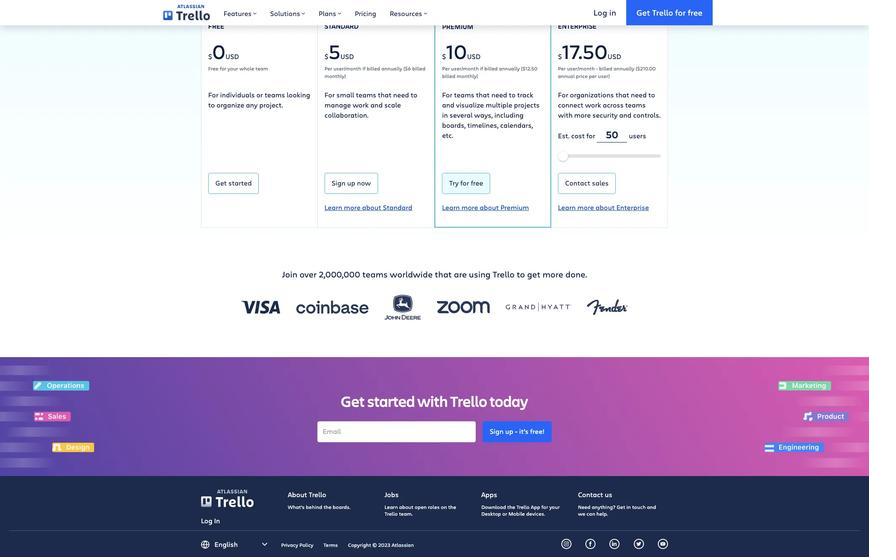 Task type: describe. For each thing, give the bounding box(es) containing it.
annually for 5
[[382, 65, 402, 72]]

across
[[603, 100, 624, 109]]

about
[[288, 490, 307, 499]]

boards.
[[333, 504, 351, 510]]

roles
[[428, 504, 440, 510]]

teams inside for teams that need to track and visualize multiple projects in several ways, including boards, timelines, calendars, etc.
[[454, 90, 475, 99]]

about for standard
[[362, 203, 381, 212]]

for inside try for free link
[[461, 179, 469, 187]]

get for get started
[[216, 179, 227, 187]]

your for 0
[[228, 65, 238, 72]]

learn for learn more about enterprise
[[558, 203, 576, 212]]

usd for 17.50
[[608, 52, 622, 61]]

help.
[[597, 510, 608, 517]]

anything?
[[592, 504, 616, 510]]

and inside for organizations that need to connect work across teams with more security and controls.
[[620, 111, 632, 119]]

usd for 0
[[226, 52, 239, 61]]

$ 17.50 usd per user/month - billed annually ($210.00 annual price per user)
[[558, 38, 656, 79]]

download
[[482, 504, 506, 510]]

etc.
[[442, 131, 454, 140]]

teams inside for small teams that need to manage work and scale collaboration.
[[356, 90, 377, 99]]

touch
[[633, 504, 646, 510]]

us
[[605, 490, 613, 499]]

sign up - it's free!
[[490, 427, 545, 436]]

for small teams that need to manage work and scale collaboration.
[[325, 90, 418, 119]]

we
[[578, 510, 586, 517]]

work inside for small teams that need to manage work and scale collaboration.
[[353, 100, 369, 109]]

need for for teams that need to track and visualize multiple projects in several ways, including boards, timelines, calendars, etc.
[[492, 90, 508, 99]]

sales
[[592, 179, 609, 187]]

to left get
[[517, 269, 525, 280]]

what's behind the boards.
[[288, 504, 351, 510]]

policy
[[300, 542, 314, 548]]

billed down 10
[[442, 73, 456, 79]]

0 horizontal spatial free
[[471, 179, 484, 187]]

your for the
[[550, 504, 560, 510]]

for inside get trello for free link
[[676, 7, 686, 18]]

teams inside for individuals or teams looking to organize any project.
[[265, 90, 285, 99]]

annually for 10
[[499, 65, 520, 72]]

get trello for free link
[[627, 0, 713, 25]]

10
[[446, 38, 467, 65]]

or inside for individuals or teams looking to organize any project.
[[257, 90, 263, 99]]

over
[[300, 269, 317, 280]]

projects
[[514, 100, 540, 109]]

pricing link
[[348, 0, 383, 25]]

1 free from the top
[[208, 21, 224, 30]]

need for for organizations that need to connect work across teams with more security and controls.
[[631, 90, 647, 99]]

learn for learn more about premium
[[442, 203, 460, 212]]

users
[[629, 131, 647, 140]]

log in
[[594, 7, 617, 18]]

and inside for small teams that need to manage work and scale collaboration.
[[371, 100, 383, 109]]

that inside for small teams that need to manage work and scale collaboration.
[[378, 90, 392, 99]]

the inside learn about open roles on the trello team.
[[449, 504, 456, 510]]

controls.
[[634, 111, 661, 119]]

learn for learn more about standard
[[325, 203, 342, 212]]

5
[[329, 38, 341, 65]]

security
[[593, 111, 618, 119]]

usd for 5
[[341, 52, 354, 61]]

teams inside for organizations that need to connect work across teams with more security and controls.
[[626, 100, 646, 109]]

0 vertical spatial enterprise
[[558, 21, 597, 30]]

est. cost for
[[558, 131, 596, 140]]

track
[[518, 90, 534, 99]]

started for get started with trello today
[[368, 391, 415, 411]]

using
[[469, 269, 491, 280]]

learn more about enterprise link
[[558, 202, 649, 213]]

for inside $ 0 usd free for your whole team
[[220, 65, 227, 72]]

$ 0 usd free for your whole team
[[208, 38, 268, 72]]

behind
[[306, 504, 322, 510]]

Email email field
[[318, 421, 476, 442]]

for for for teams that need to track and visualize multiple projects in several ways, including boards, timelines, calendars, etc.
[[442, 90, 453, 99]]

get started
[[216, 179, 252, 187]]

more for learn more about enterprise
[[578, 203, 594, 212]]

learn more about standard
[[325, 203, 413, 212]]

sign up now
[[332, 179, 371, 187]]

that left are
[[435, 269, 452, 280]]

need inside for small teams that need to manage work and scale collaboration.
[[394, 90, 409, 99]]

get inside need anything? get in touch and we can help.
[[617, 504, 626, 510]]

contact us
[[578, 490, 613, 499]]

annual
[[558, 73, 575, 79]]

copyright © 2023 atlassian
[[348, 542, 414, 548]]

teams right the 2,000,000
[[363, 269, 388, 280]]

contact sales link
[[558, 173, 616, 194]]

open
[[415, 504, 427, 510]]

today
[[490, 391, 529, 411]]

billed right ($6
[[412, 65, 426, 72]]

more for learn more about premium
[[462, 203, 478, 212]]

get for get trello for free
[[637, 7, 651, 18]]

try for free link
[[442, 173, 491, 194]]

youtube image
[[661, 542, 666, 547]]

try for free
[[450, 179, 484, 187]]

monthly) for 5
[[325, 73, 346, 79]]

about for enterprise
[[596, 203, 615, 212]]

contact for contact sales
[[566, 179, 591, 187]]

0 horizontal spatial standard
[[325, 21, 359, 30]]

facebook image
[[588, 542, 594, 547]]

get started with trello today
[[341, 391, 529, 411]]

project.
[[259, 100, 283, 109]]

solutions
[[270, 9, 300, 18]]

0 vertical spatial in
[[610, 7, 617, 18]]

connect
[[558, 100, 584, 109]]

privacy policy link
[[281, 542, 314, 548]]

1 vertical spatial with
[[418, 391, 448, 411]]

per for 10
[[442, 65, 450, 72]]

privacy
[[281, 542, 298, 548]]

mobile
[[509, 510, 525, 517]]

pricing
[[355, 9, 377, 18]]

with inside for organizations that need to connect work across teams with more security and controls.
[[558, 111, 573, 119]]

Users range field
[[558, 154, 661, 158]]

learn about open roles on the trello team.
[[385, 504, 456, 517]]

team.
[[399, 510, 413, 517]]

features
[[224, 9, 252, 18]]

get for get started with trello today
[[341, 391, 365, 411]]

for individuals or teams looking to organize any project.
[[208, 90, 310, 109]]

for inside the download the trello app for your desktop or mobile devices.
[[542, 504, 548, 510]]

monthly) for 10
[[457, 73, 478, 79]]

and inside need anything? get in touch and we can help.
[[647, 504, 657, 510]]

sign up - it's free! button
[[483, 421, 552, 442]]

worldwide
[[390, 269, 433, 280]]

team
[[256, 65, 268, 72]]

premium inside the learn more about premium link
[[501, 203, 529, 212]]

get started link
[[208, 173, 259, 194]]

user/month for 17.50
[[567, 65, 595, 72]]

apps
[[482, 490, 498, 499]]

annually for 17.50
[[614, 65, 635, 72]]

per
[[589, 73, 597, 79]]

if for 5
[[363, 65, 366, 72]]

multiple
[[486, 100, 513, 109]]

more for learn more about standard
[[344, 203, 361, 212]]

resources button
[[383, 0, 434, 25]]

features button
[[217, 0, 264, 25]]

($210.00
[[636, 65, 656, 72]]

($6
[[404, 65, 411, 72]]

$ for 17.50
[[558, 52, 562, 61]]



Task type: vqa. For each thing, say whether or not it's contained in the screenshot.


Task type: locate. For each thing, give the bounding box(es) containing it.
1 user/month from the left
[[334, 65, 361, 72]]

for up organize
[[208, 90, 219, 99]]

to
[[411, 90, 418, 99], [509, 90, 516, 99], [649, 90, 656, 99], [208, 100, 215, 109], [517, 269, 525, 280]]

2 for from the left
[[325, 90, 335, 99]]

the inside the download the trello app for your desktop or mobile devices.
[[508, 504, 516, 510]]

sign for sign up - it's free!
[[490, 427, 504, 436]]

about inside learn about open roles on the trello team.
[[399, 504, 414, 510]]

that inside for teams that need to track and visualize multiple projects in several ways, including boards, timelines, calendars, etc.
[[476, 90, 490, 99]]

1 for from the left
[[208, 90, 219, 99]]

your inside $ 0 usd free for your whole team
[[228, 65, 238, 72]]

2,000,000
[[319, 269, 360, 280]]

log up 17.50
[[594, 7, 608, 18]]

for for for individuals or teams looking to organize any project.
[[208, 90, 219, 99]]

about down sales
[[596, 203, 615, 212]]

2 usd from the left
[[341, 52, 354, 61]]

more down try for free link
[[462, 203, 478, 212]]

$ for 5
[[325, 52, 329, 61]]

timelines,
[[468, 121, 499, 130]]

for up manage
[[325, 90, 335, 99]]

for organizations that need to connect work across teams with more security and controls.
[[558, 90, 661, 119]]

need up scale at the left top
[[394, 90, 409, 99]]

4 usd from the left
[[608, 52, 622, 61]]

0 vertical spatial sign
[[332, 179, 346, 187]]

0 horizontal spatial the
[[324, 504, 332, 510]]

free!
[[531, 427, 545, 436]]

$ inside $ 10 usd per user/month if billed annually ($12.50 billed monthly)
[[442, 52, 446, 61]]

1 horizontal spatial work
[[586, 100, 602, 109]]

billed for 17.50
[[600, 65, 613, 72]]

3 need from the left
[[631, 90, 647, 99]]

17.50
[[562, 38, 608, 65]]

0 vertical spatial or
[[257, 90, 263, 99]]

if inside $ 10 usd per user/month if billed annually ($12.50 billed monthly)
[[480, 65, 483, 72]]

annually inside $ 10 usd per user/month if billed annually ($12.50 billed monthly)
[[499, 65, 520, 72]]

for up several
[[442, 90, 453, 99]]

about for premium
[[480, 203, 499, 212]]

learn inside the learn more about premium link
[[442, 203, 460, 212]]

0 horizontal spatial with
[[418, 391, 448, 411]]

2 $ from the left
[[325, 52, 329, 61]]

devices.
[[527, 510, 545, 517]]

looking
[[287, 90, 310, 99]]

for inside for teams that need to track and visualize multiple projects in several ways, including boards, timelines, calendars, etc.
[[442, 90, 453, 99]]

1 horizontal spatial -
[[596, 65, 598, 72]]

sign for sign up now
[[332, 179, 346, 187]]

log in link
[[584, 0, 627, 25]]

visualize
[[456, 100, 484, 109]]

whole
[[240, 65, 254, 72]]

user/month inside '$ 5 usd per user/month if billed annually ($6 billed monthly)'
[[334, 65, 361, 72]]

1 vertical spatial -
[[515, 427, 518, 436]]

2 horizontal spatial per
[[558, 65, 566, 72]]

free down 0
[[208, 65, 219, 72]]

sign
[[332, 179, 346, 187], [490, 427, 504, 436]]

and
[[371, 100, 383, 109], [442, 100, 455, 109], [620, 111, 632, 119], [647, 504, 657, 510]]

- inside 'button'
[[515, 427, 518, 436]]

if for 10
[[480, 65, 483, 72]]

2 horizontal spatial user/month
[[567, 65, 595, 72]]

cost
[[572, 131, 585, 140]]

learn for learn about open roles on the trello team.
[[385, 504, 398, 510]]

and down "across"
[[620, 111, 632, 119]]

join
[[282, 269, 298, 280]]

to inside for organizations that need to connect work across teams with more security and controls.
[[649, 90, 656, 99]]

1 horizontal spatial free
[[688, 7, 703, 18]]

2 need from the left
[[492, 90, 508, 99]]

3 annually from the left
[[614, 65, 635, 72]]

app
[[531, 504, 541, 510]]

user/month for 5
[[334, 65, 361, 72]]

2 the from the left
[[449, 504, 456, 510]]

trello inside the download the trello app for your desktop or mobile devices.
[[517, 504, 530, 510]]

per inside '$ 5 usd per user/month if billed annually ($6 billed monthly)'
[[325, 65, 332, 72]]

user/month up price
[[567, 65, 595, 72]]

log for log in
[[594, 7, 608, 18]]

- left it's
[[515, 427, 518, 436]]

1 per from the left
[[325, 65, 332, 72]]

the right download
[[508, 504, 516, 510]]

billed up the multiple
[[485, 65, 498, 72]]

it's
[[520, 427, 529, 436]]

0 horizontal spatial need
[[394, 90, 409, 99]]

1 annually from the left
[[382, 65, 402, 72]]

for
[[676, 7, 686, 18], [220, 65, 227, 72], [587, 131, 596, 140], [461, 179, 469, 187], [542, 504, 548, 510]]

learn more about enterprise
[[558, 203, 649, 212]]

2 horizontal spatial need
[[631, 90, 647, 99]]

usd for 10
[[467, 52, 481, 61]]

0 horizontal spatial annually
[[382, 65, 402, 72]]

$ inside $ 0 usd free for your whole team
[[208, 52, 212, 61]]

or inside the download the trello app for your desktop or mobile devices.
[[503, 510, 508, 517]]

or left mobile
[[503, 510, 508, 517]]

can
[[587, 510, 596, 517]]

0 horizontal spatial per
[[325, 65, 332, 72]]

annually inside the $ 17.50 usd per user/month - billed annually ($210.00 annual price per user)
[[614, 65, 635, 72]]

atlassian
[[392, 542, 414, 548]]

monthly) inside '$ 5 usd per user/month if billed annually ($6 billed monthly)'
[[325, 73, 346, 79]]

per inside $ 10 usd per user/month if billed annually ($12.50 billed monthly)
[[442, 65, 450, 72]]

1 vertical spatial in
[[442, 111, 448, 119]]

3 $ from the left
[[442, 52, 446, 61]]

price
[[576, 73, 588, 79]]

about down now
[[362, 203, 381, 212]]

1 the from the left
[[324, 504, 332, 510]]

2 if from the left
[[480, 65, 483, 72]]

1 $ from the left
[[208, 52, 212, 61]]

contact left sales
[[566, 179, 591, 187]]

1 monthly) from the left
[[325, 73, 346, 79]]

0 horizontal spatial log
[[201, 516, 213, 525]]

more inside learn more about enterprise 'link'
[[578, 203, 594, 212]]

1 horizontal spatial the
[[449, 504, 456, 510]]

billed left ($6
[[367, 65, 380, 72]]

$ 10 usd per user/month if billed annually ($12.50 billed monthly)
[[442, 38, 538, 79]]

more down sign up now link
[[344, 203, 361, 212]]

2 annually from the left
[[499, 65, 520, 72]]

and up several
[[442, 100, 455, 109]]

your left whole
[[228, 65, 238, 72]]

started for get started
[[229, 179, 252, 187]]

work inside for organizations that need to connect work across teams with more security and controls.
[[586, 100, 602, 109]]

0 horizontal spatial in
[[442, 111, 448, 119]]

contact sales
[[566, 179, 609, 187]]

more inside the learn more about premium link
[[462, 203, 478, 212]]

solutions button
[[264, 0, 312, 25]]

privacy policy
[[281, 542, 314, 548]]

now
[[357, 179, 371, 187]]

user/month down 5
[[334, 65, 361, 72]]

get trello for free
[[637, 7, 703, 18]]

1 horizontal spatial monthly)
[[457, 73, 478, 79]]

annually inside '$ 5 usd per user/month if billed annually ($6 billed monthly)'
[[382, 65, 402, 72]]

billed inside the $ 17.50 usd per user/month - billed annually ($210.00 annual price per user)
[[600, 65, 613, 72]]

contact
[[566, 179, 591, 187], [578, 490, 604, 499]]

1 vertical spatial contact
[[578, 490, 604, 499]]

log left in
[[201, 516, 213, 525]]

3 user/month from the left
[[567, 65, 595, 72]]

teams up project.
[[265, 90, 285, 99]]

if inside '$ 5 usd per user/month if billed annually ($6 billed monthly)'
[[363, 65, 366, 72]]

more
[[575, 111, 591, 119], [344, 203, 361, 212], [462, 203, 478, 212], [578, 203, 594, 212], [543, 269, 564, 280]]

ways,
[[475, 111, 493, 119]]

on
[[441, 504, 447, 510]]

atlassian trello image
[[163, 5, 210, 21], [201, 489, 254, 507], [217, 490, 247, 493]]

if up for small teams that need to manage work and scale collaboration.
[[363, 65, 366, 72]]

organizations
[[570, 90, 614, 99]]

user/month
[[334, 65, 361, 72], [451, 65, 479, 72], [567, 65, 595, 72]]

3 usd from the left
[[467, 52, 481, 61]]

per up annual
[[558, 65, 566, 72]]

in inside need anything? get in touch and we can help.
[[627, 504, 631, 510]]

for
[[208, 90, 219, 99], [325, 90, 335, 99], [442, 90, 453, 99], [558, 90, 569, 99]]

boards,
[[442, 121, 466, 130]]

learn down jobs
[[385, 504, 398, 510]]

1 horizontal spatial need
[[492, 90, 508, 99]]

1 vertical spatial sign
[[490, 427, 504, 436]]

log in
[[201, 516, 220, 525]]

get
[[528, 269, 541, 280]]

1 horizontal spatial with
[[558, 111, 573, 119]]

2 monthly) from the left
[[457, 73, 478, 79]]

1 vertical spatial up
[[506, 427, 514, 436]]

$
[[208, 52, 212, 61], [325, 52, 329, 61], [442, 52, 446, 61], [558, 52, 562, 61]]

monthly) inside $ 10 usd per user/month if billed annually ($12.50 billed monthly)
[[457, 73, 478, 79]]

0 horizontal spatial monthly)
[[325, 73, 346, 79]]

to inside for small teams that need to manage work and scale collaboration.
[[411, 90, 418, 99]]

2 free from the top
[[208, 65, 219, 72]]

3 for from the left
[[442, 90, 453, 99]]

0 vertical spatial free
[[208, 21, 224, 30]]

enterprise inside 'link'
[[617, 203, 649, 212]]

teams right small
[[356, 90, 377, 99]]

join over 2,000,000 teams worldwide that are using trello to get more done.
[[282, 269, 587, 280]]

1 need from the left
[[394, 90, 409, 99]]

0 horizontal spatial if
[[363, 65, 366, 72]]

usd
[[226, 52, 239, 61], [341, 52, 354, 61], [467, 52, 481, 61], [608, 52, 622, 61]]

work down organizations
[[586, 100, 602, 109]]

up left now
[[347, 179, 356, 187]]

1 horizontal spatial if
[[480, 65, 483, 72]]

1 horizontal spatial started
[[368, 391, 415, 411]]

1 horizontal spatial user/month
[[451, 65, 479, 72]]

need anything? get in touch and we can help.
[[578, 504, 657, 517]]

for inside for individuals or teams looking to organize any project.
[[208, 90, 219, 99]]

more down connect
[[575, 111, 591, 119]]

to inside for individuals or teams looking to organize any project.
[[208, 100, 215, 109]]

1 if from the left
[[363, 65, 366, 72]]

manage
[[325, 100, 351, 109]]

if up visualize
[[480, 65, 483, 72]]

0 vertical spatial contact
[[566, 179, 591, 187]]

for for for organizations that need to connect work across teams with more security and controls.
[[558, 90, 569, 99]]

0 vertical spatial log
[[594, 7, 608, 18]]

0 horizontal spatial or
[[257, 90, 263, 99]]

($12.50
[[521, 65, 538, 72]]

4 $ from the left
[[558, 52, 562, 61]]

- up per
[[596, 65, 598, 72]]

sign up now link
[[325, 173, 378, 194]]

trello
[[653, 7, 674, 18], [493, 269, 515, 280], [451, 391, 488, 411], [309, 490, 326, 499], [517, 504, 530, 510], [385, 510, 398, 517]]

1 horizontal spatial sign
[[490, 427, 504, 436]]

trello inside learn about open roles on the trello team.
[[385, 510, 398, 517]]

$ inside '$ 5 usd per user/month if billed annually ($6 billed monthly)'
[[325, 52, 329, 61]]

user/month inside $ 10 usd per user/month if billed annually ($12.50 billed monthly)
[[451, 65, 479, 72]]

learn down contact sales link in the top right of the page
[[558, 203, 576, 212]]

company logos: visa, coinbase, john deere, zoom, grand hyatt and fender image
[[241, 291, 628, 323]]

for up connect
[[558, 90, 569, 99]]

1 vertical spatial log
[[201, 516, 213, 525]]

0 vertical spatial standard
[[325, 21, 359, 30]]

3 per from the left
[[558, 65, 566, 72]]

0 horizontal spatial enterprise
[[558, 21, 597, 30]]

that up scale at the left top
[[378, 90, 392, 99]]

3 the from the left
[[508, 504, 516, 510]]

1 vertical spatial free
[[471, 179, 484, 187]]

up left it's
[[506, 427, 514, 436]]

1 vertical spatial free
[[208, 65, 219, 72]]

1 horizontal spatial annually
[[499, 65, 520, 72]]

usd inside '$ 5 usd per user/month if billed annually ($6 billed monthly)'
[[341, 52, 354, 61]]

including
[[495, 111, 524, 119]]

linkedin image
[[613, 542, 618, 547]]

0 horizontal spatial up
[[347, 179, 356, 187]]

usd inside $ 0 usd free for your whole team
[[226, 52, 239, 61]]

collaboration.
[[325, 111, 369, 119]]

4 for from the left
[[558, 90, 569, 99]]

that inside for organizations that need to connect work across teams with more security and controls.
[[616, 90, 630, 99]]

that up visualize
[[476, 90, 490, 99]]

and right touch
[[647, 504, 657, 510]]

0 vertical spatial -
[[596, 65, 598, 72]]

about down try for free link
[[480, 203, 499, 212]]

in inside for teams that need to track and visualize multiple projects in several ways, including boards, timelines, calendars, etc.
[[442, 111, 448, 119]]

the right the on at the bottom
[[449, 504, 456, 510]]

teams up visualize
[[454, 90, 475, 99]]

plans
[[319, 9, 336, 18]]

0 horizontal spatial sign
[[332, 179, 346, 187]]

about inside learn more about enterprise 'link'
[[596, 203, 615, 212]]

user/month down 10
[[451, 65, 479, 72]]

est.
[[558, 131, 570, 140]]

up for -
[[506, 427, 514, 436]]

per inside the $ 17.50 usd per user/month - billed annually ($210.00 annual price per user)
[[558, 65, 566, 72]]

0 vertical spatial up
[[347, 179, 356, 187]]

annually left ($210.00
[[614, 65, 635, 72]]

2 vertical spatial in
[[627, 504, 631, 510]]

$ for 0
[[208, 52, 212, 61]]

1 horizontal spatial in
[[610, 7, 617, 18]]

user/month for 10
[[451, 65, 479, 72]]

organize
[[217, 100, 244, 109]]

contact up need
[[578, 490, 604, 499]]

teams
[[265, 90, 285, 99], [356, 90, 377, 99], [454, 90, 475, 99], [626, 100, 646, 109], [363, 269, 388, 280]]

learn more about premium
[[442, 203, 529, 212]]

resources
[[390, 9, 422, 18]]

monthly) down 10
[[457, 73, 478, 79]]

teams up controls.
[[626, 100, 646, 109]]

desktop
[[482, 510, 501, 517]]

done.
[[566, 269, 587, 280]]

learn inside learn more about standard link
[[325, 203, 342, 212]]

work up 'collaboration.'
[[353, 100, 369, 109]]

- inside the $ 17.50 usd per user/month - billed annually ($210.00 annual price per user)
[[596, 65, 598, 72]]

per for 17.50
[[558, 65, 566, 72]]

to left organize
[[208, 100, 215, 109]]

billed
[[367, 65, 380, 72], [412, 65, 426, 72], [485, 65, 498, 72], [600, 65, 613, 72], [442, 73, 456, 79]]

the right behind in the left of the page
[[324, 504, 332, 510]]

terms link
[[324, 542, 338, 548]]

to left track
[[509, 90, 516, 99]]

annually left ($6
[[382, 65, 402, 72]]

user)
[[598, 73, 610, 79]]

about left open
[[399, 504, 414, 510]]

need
[[394, 90, 409, 99], [492, 90, 508, 99], [631, 90, 647, 99]]

1 horizontal spatial standard
[[383, 203, 413, 212]]

terms
[[324, 542, 338, 548]]

about
[[362, 203, 381, 212], [480, 203, 499, 212], [596, 203, 615, 212], [399, 504, 414, 510]]

learn inside learn more about enterprise 'link'
[[558, 203, 576, 212]]

that up "across"
[[616, 90, 630, 99]]

usd inside $ 10 usd per user/month if billed annually ($12.50 billed monthly)
[[467, 52, 481, 61]]

$ for 10
[[442, 52, 446, 61]]

up for now
[[347, 179, 356, 187]]

instagram image
[[564, 542, 569, 547]]

for inside for small teams that need to manage work and scale collaboration.
[[325, 90, 335, 99]]

1 horizontal spatial your
[[550, 504, 560, 510]]

0 horizontal spatial user/month
[[334, 65, 361, 72]]

1 vertical spatial enterprise
[[617, 203, 649, 212]]

0 horizontal spatial started
[[229, 179, 252, 187]]

1 vertical spatial standard
[[383, 203, 413, 212]]

need up controls.
[[631, 90, 647, 99]]

0 vertical spatial your
[[228, 65, 238, 72]]

download the trello app for your desktop or mobile devices.
[[482, 504, 560, 517]]

1 work from the left
[[353, 100, 369, 109]]

annually left ($12.50
[[499, 65, 520, 72]]

more down contact sales link in the top right of the page
[[578, 203, 594, 212]]

log in link
[[201, 516, 220, 526]]

2 per from the left
[[442, 65, 450, 72]]

0 vertical spatial with
[[558, 111, 573, 119]]

your inside the download the trello app for your desktop or mobile devices.
[[550, 504, 560, 510]]

usd inside the $ 17.50 usd per user/month - billed annually ($210.00 annual price per user)
[[608, 52, 622, 61]]

0 horizontal spatial work
[[353, 100, 369, 109]]

1 vertical spatial started
[[368, 391, 415, 411]]

monthly) up small
[[325, 73, 346, 79]]

about trello
[[288, 490, 326, 499]]

Users number field
[[597, 127, 628, 143]]

2 horizontal spatial the
[[508, 504, 516, 510]]

1 horizontal spatial up
[[506, 427, 514, 436]]

1 horizontal spatial per
[[442, 65, 450, 72]]

1 vertical spatial premium
[[501, 203, 529, 212]]

1 horizontal spatial log
[[594, 7, 608, 18]]

annually
[[382, 65, 402, 72], [499, 65, 520, 72], [614, 65, 635, 72]]

billed up user)
[[600, 65, 613, 72]]

per for 5
[[325, 65, 332, 72]]

need
[[578, 504, 591, 510]]

2 horizontal spatial in
[[627, 504, 631, 510]]

for for for small teams that need to manage work and scale collaboration.
[[325, 90, 335, 99]]

to down ($6
[[411, 90, 418, 99]]

0 horizontal spatial your
[[228, 65, 238, 72]]

0
[[212, 38, 226, 65]]

need up the multiple
[[492, 90, 508, 99]]

about inside the learn more about premium link
[[480, 203, 499, 212]]

1 usd from the left
[[226, 52, 239, 61]]

billed for 5
[[367, 65, 380, 72]]

1 horizontal spatial or
[[503, 510, 508, 517]]

more right get
[[543, 269, 564, 280]]

2 horizontal spatial annually
[[614, 65, 635, 72]]

$ inside the $ 17.50 usd per user/month - billed annually ($210.00 annual price per user)
[[558, 52, 562, 61]]

what's
[[288, 504, 305, 510]]

copyright
[[348, 542, 371, 548]]

1 horizontal spatial premium
[[501, 203, 529, 212]]

0 vertical spatial premium
[[442, 22, 474, 31]]

0 horizontal spatial -
[[515, 427, 518, 436]]

need inside for organizations that need to connect work across teams with more security and controls.
[[631, 90, 647, 99]]

per down 10
[[442, 65, 450, 72]]

twitter image
[[637, 542, 642, 547]]

0 horizontal spatial premium
[[442, 22, 474, 31]]

to inside for teams that need to track and visualize multiple projects in several ways, including boards, timelines, calendars, etc.
[[509, 90, 516, 99]]

learn inside learn about open roles on the trello team.
[[385, 504, 398, 510]]

and left scale at the left top
[[371, 100, 383, 109]]

sign inside 'button'
[[490, 427, 504, 436]]

user/month inside the $ 17.50 usd per user/month - billed annually ($210.00 annual price per user)
[[567, 65, 595, 72]]

per down 5
[[325, 65, 332, 72]]

more inside for organizations that need to connect work across teams with more security and controls.
[[575, 111, 591, 119]]

for inside for organizations that need to connect work across teams with more security and controls.
[[558, 90, 569, 99]]

up inside sign up now link
[[347, 179, 356, 187]]

learn down sign up now link
[[325, 203, 342, 212]]

try
[[450, 179, 459, 187]]

log for log in
[[201, 516, 213, 525]]

billed for 10
[[485, 65, 498, 72]]

need inside for teams that need to track and visualize multiple projects in several ways, including boards, timelines, calendars, etc.
[[492, 90, 508, 99]]

individuals
[[220, 90, 255, 99]]

learn down try
[[442, 203, 460, 212]]

$ 5 usd per user/month if billed annually ($6 billed monthly)
[[325, 38, 426, 79]]

per
[[325, 65, 332, 72], [442, 65, 450, 72], [558, 65, 566, 72]]

several
[[450, 111, 473, 119]]

1 vertical spatial or
[[503, 510, 508, 517]]

sign left it's
[[490, 427, 504, 436]]

1 horizontal spatial enterprise
[[617, 203, 649, 212]]

or up any
[[257, 90, 263, 99]]

your right app
[[550, 504, 560, 510]]

1 vertical spatial your
[[550, 504, 560, 510]]

2 work from the left
[[586, 100, 602, 109]]

free inside $ 0 usd free for your whole team
[[208, 65, 219, 72]]

up inside sign up - it's free! 'button'
[[506, 427, 514, 436]]

to up controls.
[[649, 90, 656, 99]]

and inside for teams that need to track and visualize multiple projects in several ways, including boards, timelines, calendars, etc.
[[442, 100, 455, 109]]

0 vertical spatial started
[[229, 179, 252, 187]]

get
[[637, 7, 651, 18], [216, 179, 227, 187], [341, 391, 365, 411], [617, 504, 626, 510]]

0 vertical spatial free
[[688, 7, 703, 18]]

contact for contact us
[[578, 490, 604, 499]]

sign left now
[[332, 179, 346, 187]]

about inside learn more about standard link
[[362, 203, 381, 212]]

free
[[688, 7, 703, 18], [471, 179, 484, 187]]

2 user/month from the left
[[451, 65, 479, 72]]

more inside learn more about standard link
[[344, 203, 361, 212]]

free down features
[[208, 21, 224, 30]]



